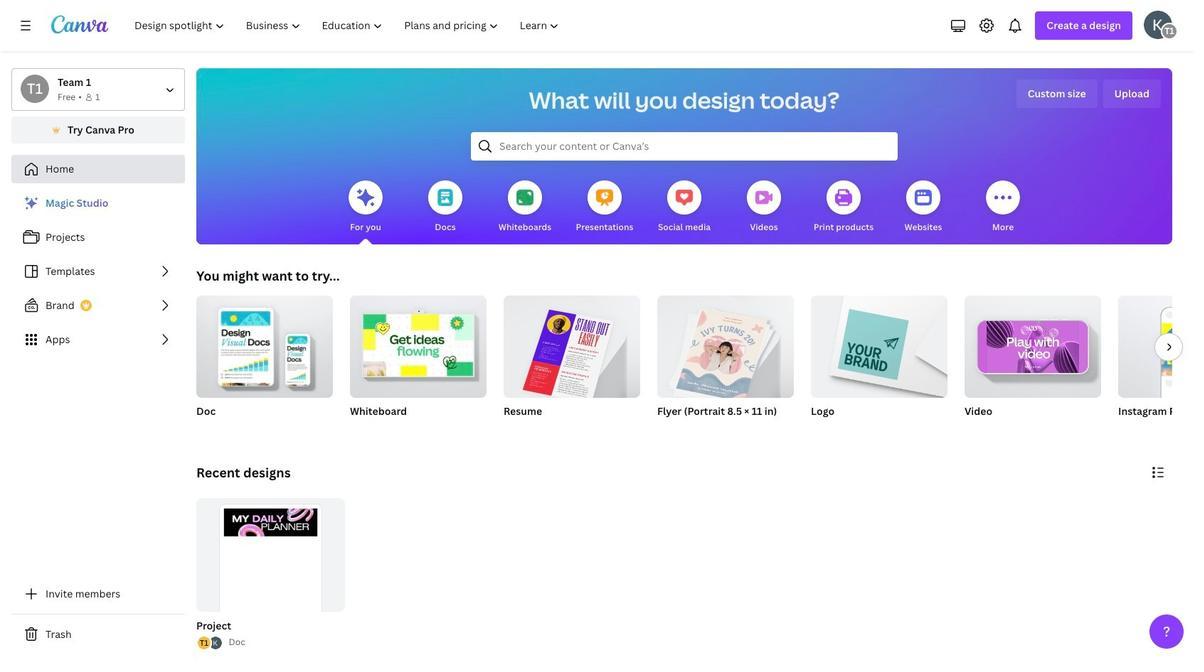 Task type: vqa. For each thing, say whether or not it's contained in the screenshot.
Magic Switch
no



Task type: describe. For each thing, give the bounding box(es) containing it.
Switch to another team button
[[11, 68, 185, 111]]

1 vertical spatial list
[[196, 636, 223, 652]]

kendall parks image
[[1144, 11, 1172, 39]]

team 1 image
[[21, 75, 49, 103]]



Task type: locate. For each thing, give the bounding box(es) containing it.
0 horizontal spatial list
[[11, 189, 185, 354]]

Search search field
[[499, 133, 869, 160]]

None search field
[[471, 132, 898, 161]]

1 horizontal spatial team 1 element
[[1161, 23, 1178, 40]]

top level navigation element
[[125, 11, 572, 40]]

team 1 element inside the switch to another team button
[[21, 75, 49, 103]]

1 horizontal spatial list
[[196, 636, 223, 652]]

list
[[11, 189, 185, 354], [196, 636, 223, 652]]

1 vertical spatial team 1 element
[[21, 75, 49, 103]]

group
[[196, 290, 333, 437], [196, 290, 333, 398], [350, 290, 487, 437], [350, 290, 487, 398], [504, 290, 640, 437], [504, 290, 640, 404], [657, 290, 794, 437], [657, 290, 794, 403], [811, 296, 948, 437], [811, 296, 948, 398], [965, 296, 1101, 437], [1118, 296, 1195, 437], [194, 499, 345, 652], [196, 499, 345, 650]]

0 horizontal spatial team 1 element
[[21, 75, 49, 103]]

0 vertical spatial team 1 element
[[1161, 23, 1178, 40]]

0 vertical spatial list
[[11, 189, 185, 354]]

team 1 element
[[1161, 23, 1178, 40], [21, 75, 49, 103]]

team 1 image
[[1161, 23, 1178, 40]]



